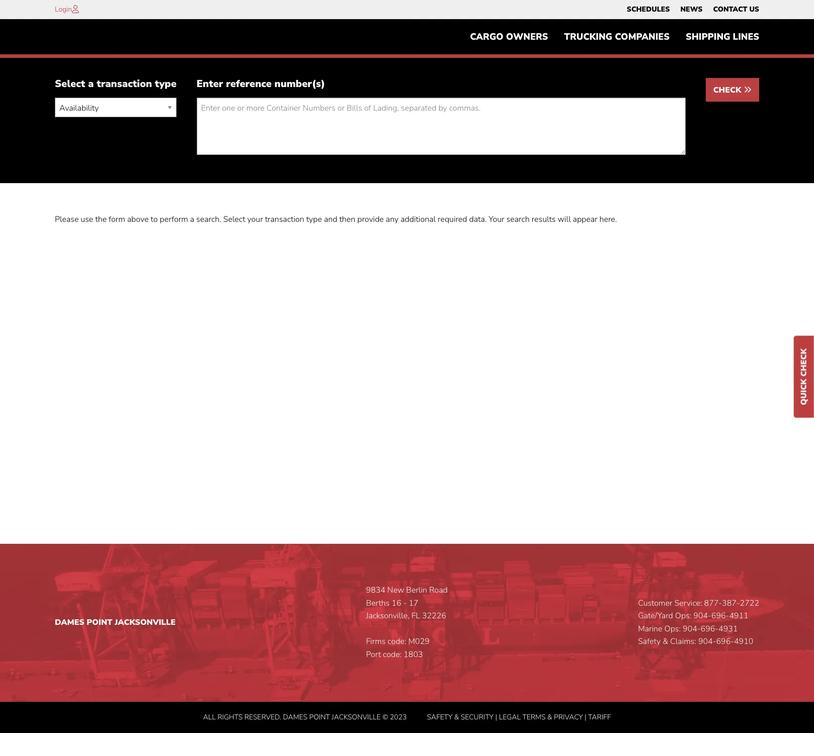 Task type: vqa. For each thing, say whether or not it's contained in the screenshot.
Customer Service: 877-387-2722
no



Task type: describe. For each thing, give the bounding box(es) containing it.
customer service: 877-387-2722 gate/yard ops: 904-696-4911 marine ops: 904-696-4931 safety & claims: 904-696-4910
[[639, 598, 760, 648]]

select a transaction type
[[55, 77, 177, 91]]

387-
[[723, 598, 740, 609]]

your
[[489, 214, 505, 225]]

contact us link
[[714, 3, 760, 17]]

will
[[558, 214, 571, 225]]

claims:
[[671, 637, 697, 648]]

4911
[[730, 611, 749, 622]]

companies
[[615, 31, 670, 43]]

reserved.
[[245, 713, 281, 722]]

check button
[[706, 78, 760, 102]]

1 vertical spatial type
[[306, 214, 322, 225]]

footer containing 9834 new berlin road
[[0, 544, 815, 734]]

0 horizontal spatial jacksonville
[[115, 617, 176, 628]]

angle double right image
[[744, 86, 752, 94]]

Enter reference number(s) text field
[[197, 98, 686, 155]]

all
[[203, 713, 216, 722]]

safety & security | legal terms & privacy | tariff
[[427, 713, 611, 722]]

search.
[[196, 214, 221, 225]]

port
[[366, 650, 381, 661]]

customer
[[639, 598, 673, 609]]

jacksonville,
[[366, 611, 410, 622]]

and
[[324, 214, 338, 225]]

safety & security link
[[427, 713, 494, 722]]

0 horizontal spatial type
[[155, 77, 177, 91]]

0 vertical spatial transaction
[[97, 77, 152, 91]]

©
[[383, 713, 388, 722]]

the
[[95, 214, 107, 225]]

dames point jacksonville
[[55, 617, 176, 628]]

9834 new berlin road berths 16 - 17 jacksonville, fl 32226
[[366, 585, 448, 622]]

news link
[[681, 3, 703, 17]]

use
[[81, 214, 93, 225]]

login
[[55, 5, 72, 14]]

contact us
[[714, 5, 760, 14]]

1 horizontal spatial transaction
[[265, 214, 304, 225]]

tariff link
[[589, 713, 611, 722]]

appear
[[573, 214, 598, 225]]

fl
[[412, 611, 420, 622]]

0 vertical spatial ops:
[[676, 611, 692, 622]]

trucking companies link
[[557, 27, 678, 47]]

any
[[386, 214, 399, 225]]

your
[[247, 214, 263, 225]]

service:
[[675, 598, 703, 609]]

32226
[[422, 611, 447, 622]]

16
[[392, 598, 402, 609]]

results
[[532, 214, 556, 225]]

2 | from the left
[[585, 713, 587, 722]]

cargo owners link
[[462, 27, 557, 47]]

user image
[[72, 5, 79, 13]]

shipping
[[686, 31, 731, 43]]

number(s)
[[275, 77, 325, 91]]

1 vertical spatial point
[[309, 713, 330, 722]]

contact
[[714, 5, 748, 14]]

1 horizontal spatial select
[[223, 214, 245, 225]]

legal
[[499, 713, 521, 722]]

berlin
[[407, 585, 428, 596]]

road
[[430, 585, 448, 596]]

privacy
[[554, 713, 583, 722]]

enter reference number(s)
[[197, 77, 325, 91]]

1 vertical spatial check
[[799, 349, 810, 377]]

login link
[[55, 5, 72, 14]]

data.
[[470, 214, 487, 225]]

marine
[[639, 624, 663, 635]]

1 horizontal spatial jacksonville
[[332, 713, 381, 722]]

877-
[[705, 598, 723, 609]]

m029
[[409, 637, 430, 648]]

new
[[388, 585, 405, 596]]

1803
[[404, 650, 423, 661]]

lines
[[733, 31, 760, 43]]

2722
[[740, 598, 760, 609]]

0 vertical spatial code:
[[388, 637, 407, 648]]

tariff
[[589, 713, 611, 722]]

0 vertical spatial dames
[[55, 617, 84, 628]]

to
[[151, 214, 158, 225]]

shipping lines
[[686, 31, 760, 43]]

enter
[[197, 77, 223, 91]]



Task type: locate. For each thing, give the bounding box(es) containing it.
696-
[[712, 611, 730, 622], [701, 624, 719, 635], [717, 637, 735, 648]]

code: up 1803
[[388, 637, 407, 648]]

1 | from the left
[[496, 713, 498, 722]]

select
[[55, 77, 85, 91], [223, 214, 245, 225]]

security
[[461, 713, 494, 722]]

0 vertical spatial jacksonville
[[115, 617, 176, 628]]

terms
[[523, 713, 546, 722]]

1 vertical spatial 696-
[[701, 624, 719, 635]]

0 vertical spatial a
[[88, 77, 94, 91]]

& inside customer service: 877-387-2722 gate/yard ops: 904-696-4911 marine ops: 904-696-4931 safety & claims: 904-696-4910
[[663, 637, 669, 648]]

perform
[[160, 214, 188, 225]]

0 vertical spatial menu bar
[[622, 3, 765, 17]]

please
[[55, 214, 79, 225]]

reference
[[226, 77, 272, 91]]

safety down marine
[[639, 637, 661, 648]]

form
[[109, 214, 125, 225]]

1 vertical spatial menu bar
[[462, 27, 768, 47]]

please use the form above to perform a search. select your transaction type and then provide any additional required data. your search results will appear here.
[[55, 214, 617, 225]]

1 horizontal spatial type
[[306, 214, 322, 225]]

cargo
[[470, 31, 504, 43]]

0 horizontal spatial select
[[55, 77, 85, 91]]

1 vertical spatial safety
[[427, 713, 453, 722]]

1 vertical spatial 904-
[[683, 624, 701, 635]]

owners
[[506, 31, 549, 43]]

ops: up the claims:
[[665, 624, 681, 635]]

0 vertical spatial check
[[714, 85, 744, 96]]

quick check link
[[795, 336, 815, 418]]

type
[[155, 77, 177, 91], [306, 214, 322, 225]]

a
[[88, 77, 94, 91], [190, 214, 194, 225]]

safety left security
[[427, 713, 453, 722]]

menu bar down schedules link
[[462, 27, 768, 47]]

trucking companies
[[565, 31, 670, 43]]

ops: down service:
[[676, 611, 692, 622]]

& right terms at the bottom right of the page
[[548, 713, 553, 722]]

search
[[507, 214, 530, 225]]

safety inside customer service: 877-387-2722 gate/yard ops: 904-696-4911 marine ops: 904-696-4931 safety & claims: 904-696-4910
[[639, 637, 661, 648]]

safety
[[639, 637, 661, 648], [427, 713, 453, 722]]

904- right the claims:
[[699, 637, 717, 648]]

2 vertical spatial 696-
[[717, 637, 735, 648]]

0 horizontal spatial a
[[88, 77, 94, 91]]

0 horizontal spatial &
[[455, 713, 459, 722]]

code:
[[388, 637, 407, 648], [383, 650, 402, 661]]

0 vertical spatial select
[[55, 77, 85, 91]]

type left enter
[[155, 77, 177, 91]]

0 horizontal spatial dames
[[55, 617, 84, 628]]

above
[[127, 214, 149, 225]]

jacksonville
[[115, 617, 176, 628], [332, 713, 381, 722]]

2023
[[390, 713, 407, 722]]

gate/yard
[[639, 611, 674, 622]]

1 horizontal spatial dames
[[283, 713, 308, 722]]

rights
[[218, 713, 243, 722]]

menu bar containing schedules
[[622, 3, 765, 17]]

|
[[496, 713, 498, 722], [585, 713, 587, 722]]

1 vertical spatial code:
[[383, 650, 402, 661]]

additional
[[401, 214, 436, 225]]

0 vertical spatial 904-
[[694, 611, 712, 622]]

9834
[[366, 585, 386, 596]]

check
[[714, 85, 744, 96], [799, 349, 810, 377]]

0 horizontal spatial point
[[87, 617, 112, 628]]

0 vertical spatial type
[[155, 77, 177, 91]]

1 horizontal spatial point
[[309, 713, 330, 722]]

legal terms & privacy link
[[499, 713, 583, 722]]

required
[[438, 214, 468, 225]]

footer
[[0, 544, 815, 734]]

1 horizontal spatial a
[[190, 214, 194, 225]]

quick check
[[799, 349, 810, 405]]

shipping lines link
[[678, 27, 768, 47]]

dames
[[55, 617, 84, 628], [283, 713, 308, 722]]

0 horizontal spatial safety
[[427, 713, 453, 722]]

0 horizontal spatial check
[[714, 85, 744, 96]]

1 vertical spatial dames
[[283, 713, 308, 722]]

1 horizontal spatial check
[[799, 349, 810, 377]]

904- down '877-'
[[694, 611, 712, 622]]

ops:
[[676, 611, 692, 622], [665, 624, 681, 635]]

&
[[663, 637, 669, 648], [455, 713, 459, 722], [548, 713, 553, 722]]

1 vertical spatial transaction
[[265, 214, 304, 225]]

17
[[409, 598, 419, 609]]

& left security
[[455, 713, 459, 722]]

us
[[750, 5, 760, 14]]

point
[[87, 617, 112, 628], [309, 713, 330, 722]]

code: right the 'port'
[[383, 650, 402, 661]]

904-
[[694, 611, 712, 622], [683, 624, 701, 635], [699, 637, 717, 648]]

firms code:  m029 port code:  1803
[[366, 637, 430, 661]]

| left legal
[[496, 713, 498, 722]]

schedules
[[627, 5, 670, 14]]

here.
[[600, 214, 617, 225]]

provide
[[358, 214, 384, 225]]

type left and
[[306, 214, 322, 225]]

2 vertical spatial 904-
[[699, 637, 717, 648]]

0 vertical spatial safety
[[639, 637, 661, 648]]

quick
[[799, 379, 810, 405]]

1 horizontal spatial safety
[[639, 637, 661, 648]]

& left the claims:
[[663, 637, 669, 648]]

berths
[[366, 598, 390, 609]]

0 horizontal spatial transaction
[[97, 77, 152, 91]]

4910
[[735, 637, 754, 648]]

menu bar
[[622, 3, 765, 17], [462, 27, 768, 47]]

firms
[[366, 637, 386, 648]]

0 vertical spatial point
[[87, 617, 112, 628]]

check inside button
[[714, 85, 744, 96]]

news
[[681, 5, 703, 14]]

2 horizontal spatial &
[[663, 637, 669, 648]]

then
[[340, 214, 356, 225]]

-
[[404, 598, 407, 609]]

cargo owners
[[470, 31, 549, 43]]

1 vertical spatial a
[[190, 214, 194, 225]]

0 vertical spatial 696-
[[712, 611, 730, 622]]

1 horizontal spatial |
[[585, 713, 587, 722]]

1 horizontal spatial &
[[548, 713, 553, 722]]

4931
[[719, 624, 738, 635]]

all rights reserved. dames point jacksonville © 2023
[[203, 713, 407, 722]]

| left tariff link
[[585, 713, 587, 722]]

904- up the claims:
[[683, 624, 701, 635]]

0 horizontal spatial |
[[496, 713, 498, 722]]

schedules link
[[627, 3, 670, 17]]

menu bar up the shipping
[[622, 3, 765, 17]]

transaction
[[97, 77, 152, 91], [265, 214, 304, 225]]

1 vertical spatial select
[[223, 214, 245, 225]]

1 vertical spatial ops:
[[665, 624, 681, 635]]

trucking
[[565, 31, 613, 43]]

menu bar containing cargo owners
[[462, 27, 768, 47]]

1 vertical spatial jacksonville
[[332, 713, 381, 722]]



